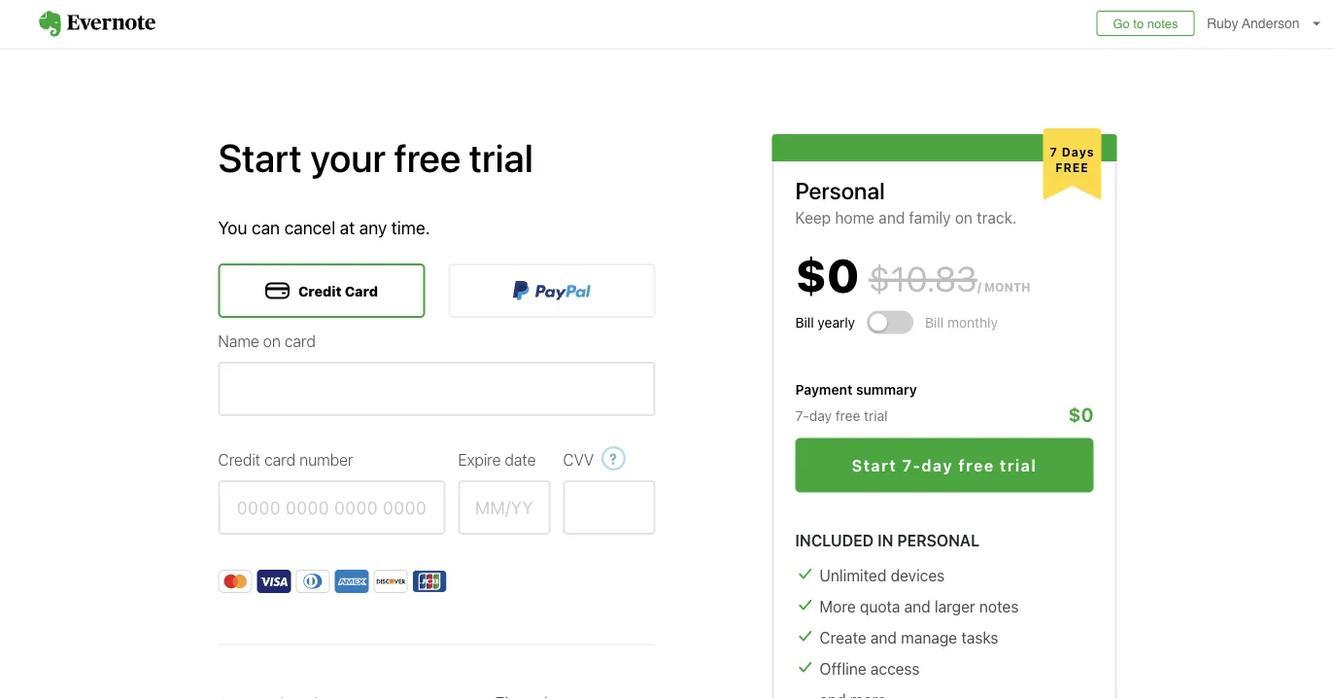 Task type: describe. For each thing, give the bounding box(es) containing it.
date
[[505, 450, 536, 468]]

japan credit bureau image
[[413, 570, 447, 593]]

$0 for $0
[[1069, 402, 1094, 425]]

create
[[820, 628, 867, 647]]

family
[[909, 209, 951, 227]]

card
[[345, 283, 378, 299]]

ruby anderson
[[1207, 16, 1300, 31]]

at
[[340, 217, 355, 238]]

yearly
[[818, 314, 856, 330]]

7- inside button
[[903, 456, 922, 474]]

your
[[310, 135, 386, 180]]

bill yearly
[[796, 314, 856, 330]]

/
[[978, 280, 982, 294]]

offline access
[[820, 659, 920, 678]]

time.
[[392, 217, 430, 238]]

bill monthly
[[926, 314, 998, 330]]

CVV text field
[[563, 480, 656, 535]]

payment
[[796, 382, 853, 398]]

larger
[[935, 597, 976, 615]]

trial for start your free trial
[[469, 135, 534, 180]]

free inside start 7-day free trial button
[[959, 456, 995, 474]]

expire date
[[458, 450, 536, 468]]

can
[[252, 217, 280, 238]]

devices
[[891, 566, 945, 584]]

free for your
[[394, 135, 461, 180]]

trial for 7-day free trial
[[864, 407, 888, 423]]

included in personal
[[796, 531, 980, 549]]

you can cancel at any time.
[[218, 217, 430, 238]]

7
[[1050, 145, 1059, 158]]

1 vertical spatial on
[[263, 331, 281, 350]]

2 vertical spatial and
[[871, 628, 897, 647]]

1 vertical spatial card
[[265, 450, 296, 468]]

visa image
[[257, 570, 291, 593]]

0 vertical spatial day
[[810, 407, 832, 423]]

credit card number
[[218, 450, 353, 468]]

$0 for $0 $10.83 / month
[[796, 247, 859, 302]]

name on card
[[218, 331, 316, 350]]

start 7-day free trial
[[852, 456, 1038, 474]]

included
[[796, 531, 874, 549]]

offline
[[820, 659, 867, 678]]

0 horizontal spatial notes
[[980, 597, 1019, 615]]

access
[[871, 659, 920, 678]]

$0 $10.83 / month
[[796, 247, 1031, 302]]

ruby
[[1207, 16, 1239, 31]]

start for start 7-day free trial
[[852, 456, 898, 474]]

Expire date text field
[[458, 480, 551, 535]]

days
[[1062, 145, 1095, 158]]

you
[[218, 217, 247, 238]]



Task type: locate. For each thing, give the bounding box(es) containing it.
0 vertical spatial and
[[879, 209, 905, 227]]

1 horizontal spatial on
[[955, 209, 973, 227]]

0 vertical spatial on
[[955, 209, 973, 227]]

credit for credit card
[[298, 283, 342, 299]]

go
[[1114, 16, 1130, 31]]

expire
[[458, 450, 501, 468]]

personal up devices
[[898, 531, 980, 549]]

bill
[[796, 314, 814, 330], [926, 314, 944, 330]]

1 horizontal spatial 7-
[[903, 456, 922, 474]]

personal inside personal keep home and family on track.
[[796, 176, 885, 204]]

1 vertical spatial $0
[[1069, 402, 1094, 425]]

more quota and larger notes
[[820, 597, 1019, 615]]

0 vertical spatial $0
[[796, 247, 859, 302]]

bill for bill monthly
[[926, 314, 944, 330]]

track.
[[977, 209, 1017, 227]]

bill left yearly
[[796, 314, 814, 330]]

0 vertical spatial notes
[[1148, 16, 1179, 31]]

2 vertical spatial free
[[959, 456, 995, 474]]

on inside personal keep home and family on track.
[[955, 209, 973, 227]]

notes
[[1148, 16, 1179, 31], [980, 597, 1019, 615]]

go to notes link
[[1097, 11, 1195, 36]]

and right home
[[879, 209, 905, 227]]

2 vertical spatial trial
[[1000, 456, 1038, 474]]

2 bill from the left
[[926, 314, 944, 330]]

$0
[[796, 247, 859, 302], [1069, 402, 1094, 425]]

more
[[820, 597, 856, 615]]

card left number
[[265, 450, 296, 468]]

0 vertical spatial free
[[394, 135, 461, 180]]

bill for bill yearly
[[796, 314, 814, 330]]

go to notes
[[1114, 16, 1179, 31]]

start your free trial
[[218, 135, 534, 180]]

card
[[285, 331, 316, 350], [265, 450, 296, 468]]

and
[[879, 209, 905, 227], [905, 597, 931, 615], [871, 628, 897, 647]]

day
[[810, 407, 832, 423], [922, 456, 954, 474]]

credit left card
[[298, 283, 342, 299]]

0 horizontal spatial bill
[[796, 314, 814, 330]]

0 vertical spatial credit
[[298, 283, 342, 299]]

1 vertical spatial free
[[836, 407, 861, 423]]

1 horizontal spatial bill
[[926, 314, 944, 330]]

in
[[878, 531, 894, 549]]

month
[[985, 280, 1031, 294]]

trial inside button
[[1000, 456, 1038, 474]]

notes right the to
[[1148, 16, 1179, 31]]

anderson
[[1243, 16, 1300, 31]]

evernote image
[[19, 11, 175, 37]]

master card image
[[218, 570, 252, 593]]

$10.83
[[869, 258, 978, 299]]

7-
[[796, 407, 810, 423], [903, 456, 922, 474]]

monthly
[[948, 314, 998, 330]]

Credit card number text field
[[218, 480, 446, 535]]

personal up home
[[796, 176, 885, 204]]

free
[[394, 135, 461, 180], [836, 407, 861, 423], [959, 456, 995, 474]]

name
[[218, 331, 259, 350]]

2 horizontal spatial trial
[[1000, 456, 1038, 474]]

evernote link
[[19, 0, 175, 48]]

0 horizontal spatial day
[[810, 407, 832, 423]]

ruby anderson link
[[1203, 0, 1336, 48]]

diner's club image
[[296, 570, 330, 593]]

personal
[[796, 176, 885, 204], [898, 531, 980, 549]]

day inside start 7-day free trial button
[[922, 456, 954, 474]]

keep
[[796, 209, 831, 227]]

free for day
[[836, 407, 861, 423]]

1 vertical spatial trial
[[864, 407, 888, 423]]

any
[[360, 217, 387, 238]]

and down devices
[[905, 597, 931, 615]]

start up can on the top of page
[[218, 135, 302, 180]]

manage
[[901, 628, 958, 647]]

on
[[955, 209, 973, 227], [263, 331, 281, 350]]

0 vertical spatial 7-
[[796, 407, 810, 423]]

7 days free
[[1050, 145, 1095, 175]]

quota
[[860, 597, 901, 615]]

unlimited
[[820, 566, 887, 584]]

0 horizontal spatial credit
[[218, 450, 261, 468]]

Name on card text field
[[218, 362, 656, 416]]

1 horizontal spatial credit
[[298, 283, 342, 299]]

0 horizontal spatial start
[[218, 135, 302, 180]]

tasks
[[962, 628, 999, 647]]

bill left monthly
[[926, 314, 944, 330]]

0 horizontal spatial $0
[[796, 247, 859, 302]]

1 vertical spatial day
[[922, 456, 954, 474]]

1 vertical spatial start
[[852, 456, 898, 474]]

0 horizontal spatial personal
[[796, 176, 885, 204]]

1 vertical spatial 7-
[[903, 456, 922, 474]]

0 vertical spatial personal
[[796, 176, 885, 204]]

day down payment
[[810, 407, 832, 423]]

cvv
[[563, 450, 594, 468]]

start down "7-day free trial"
[[852, 456, 898, 474]]

start for start your free trial
[[218, 135, 302, 180]]

7- down payment
[[796, 407, 810, 423]]

on left track.
[[955, 209, 973, 227]]

payment summary
[[796, 382, 917, 398]]

notes up the tasks
[[980, 597, 1019, 615]]

1 horizontal spatial trial
[[864, 407, 888, 423]]

0 horizontal spatial free
[[394, 135, 461, 180]]

7- up the included in personal
[[903, 456, 922, 474]]

0 horizontal spatial 7-
[[796, 407, 810, 423]]

and down quota
[[871, 628, 897, 647]]

credit
[[298, 283, 342, 299], [218, 450, 261, 468]]

1 vertical spatial notes
[[980, 597, 1019, 615]]

home
[[836, 209, 875, 227]]

to
[[1134, 16, 1144, 31]]

1 horizontal spatial $0
[[1069, 402, 1094, 425]]

credit left number
[[218, 450, 261, 468]]

discover image
[[374, 570, 408, 593]]

unlimited devices
[[820, 566, 945, 584]]

american express image
[[335, 570, 369, 593]]

start
[[218, 135, 302, 180], [852, 456, 898, 474]]

1 horizontal spatial free
[[836, 407, 861, 423]]

1 horizontal spatial notes
[[1148, 16, 1179, 31]]

on right name at the left of the page
[[263, 331, 281, 350]]

trial
[[469, 135, 534, 180], [864, 407, 888, 423], [1000, 456, 1038, 474]]

free
[[1056, 161, 1090, 175]]

and inside personal keep home and family on track.
[[879, 209, 905, 227]]

start 7-day free trial button
[[796, 438, 1094, 492]]

7-day free trial
[[796, 407, 888, 423]]

0 horizontal spatial trial
[[469, 135, 534, 180]]

number
[[299, 450, 353, 468]]

credit for credit card number
[[218, 450, 261, 468]]

1 horizontal spatial day
[[922, 456, 954, 474]]

day up the included in personal
[[922, 456, 954, 474]]

personal keep home and family on track.
[[796, 176, 1017, 227]]

card down creditcard 'image'
[[285, 331, 316, 350]]

paypal image
[[513, 281, 591, 300]]

creditcard image
[[265, 282, 290, 299]]

question mark image
[[602, 441, 626, 475]]

summary
[[856, 382, 917, 398]]

0 vertical spatial trial
[[469, 135, 534, 180]]

cancel
[[285, 217, 336, 238]]

1 vertical spatial personal
[[898, 531, 980, 549]]

create and manage tasks
[[820, 628, 999, 647]]

1 horizontal spatial personal
[[898, 531, 980, 549]]

1 bill from the left
[[796, 314, 814, 330]]

credit card
[[298, 283, 378, 299]]

start inside start 7-day free trial button
[[852, 456, 898, 474]]

1 vertical spatial credit
[[218, 450, 261, 468]]

0 vertical spatial card
[[285, 331, 316, 350]]

0 vertical spatial start
[[218, 135, 302, 180]]

2 horizontal spatial free
[[959, 456, 995, 474]]

0 horizontal spatial on
[[263, 331, 281, 350]]

1 vertical spatial and
[[905, 597, 931, 615]]

1 horizontal spatial start
[[852, 456, 898, 474]]



Task type: vqa. For each thing, say whether or not it's contained in the screenshot.
Search text box at left top
no



